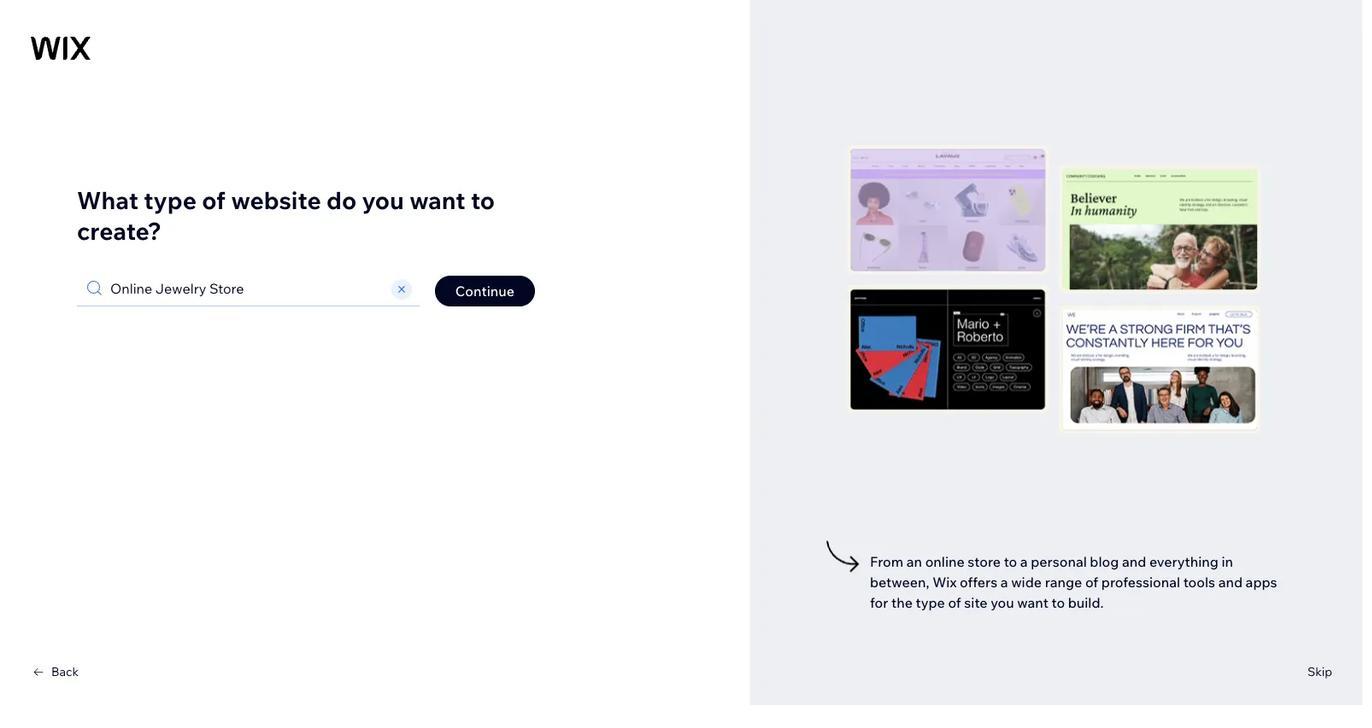 Task type: vqa. For each thing, say whether or not it's contained in the screenshot.
of within What type of website do you want to create?
yes



Task type: describe. For each thing, give the bounding box(es) containing it.
store
[[968, 554, 1001, 571]]

in
[[1222, 554, 1233, 571]]

online
[[925, 554, 965, 571]]

blog
[[1090, 554, 1119, 571]]

website
[[231, 185, 321, 215]]

the
[[891, 595, 913, 612]]

you inside "from an online store to a personal blog and everything in between, wix offers a wide range of professional tools and apps for the type of site you want to build."
[[991, 595, 1014, 612]]

type inside "from an online store to a personal blog and everything in between, wix offers a wide range of professional tools and apps for the type of site you want to build."
[[916, 595, 945, 612]]

continue button
[[435, 276, 535, 307]]

0 horizontal spatial a
[[1001, 574, 1008, 592]]

from
[[870, 554, 904, 571]]

site
[[964, 595, 988, 612]]

apps
[[1246, 574, 1277, 592]]

build.
[[1068, 595, 1104, 612]]

1 vertical spatial of
[[1085, 574, 1098, 592]]

want inside what type of website do you want to create?
[[410, 185, 465, 215]]

want inside "from an online store to a personal blog and everything in between, wix offers a wide range of professional tools and apps for the type of site you want to build."
[[1017, 595, 1049, 612]]

skip
[[1308, 665, 1332, 680]]

from an online store to a personal blog and everything in between, wix offers a wide range of professional tools and apps for the type of site you want to build.
[[870, 554, 1277, 612]]

type inside what type of website do you want to create?
[[144, 185, 197, 215]]

0 vertical spatial a
[[1020, 554, 1028, 571]]

wide
[[1011, 574, 1042, 592]]

range
[[1045, 574, 1082, 592]]

2 horizontal spatial to
[[1052, 595, 1065, 612]]



Task type: locate. For each thing, give the bounding box(es) containing it.
offers
[[960, 574, 998, 592]]

0 horizontal spatial you
[[362, 185, 404, 215]]

personal
[[1031, 554, 1087, 571]]

0 horizontal spatial and
[[1122, 554, 1146, 571]]

0 vertical spatial of
[[202, 185, 226, 215]]

type up create?
[[144, 185, 197, 215]]

skip button
[[1308, 665, 1332, 680]]

1 vertical spatial type
[[916, 595, 945, 612]]

0 vertical spatial want
[[410, 185, 465, 215]]

you inside what type of website do you want to create?
[[362, 185, 404, 215]]

2 horizontal spatial of
[[1085, 574, 1098, 592]]

back
[[51, 665, 79, 680]]

0 horizontal spatial to
[[471, 185, 495, 215]]

1 vertical spatial want
[[1017, 595, 1049, 612]]

continue
[[455, 283, 515, 300]]

of up "build."
[[1085, 574, 1098, 592]]

professional
[[1102, 574, 1180, 592]]

for
[[870, 595, 888, 612]]

to
[[471, 185, 495, 215], [1004, 554, 1017, 571], [1052, 595, 1065, 612]]

between,
[[870, 574, 930, 592]]

1 horizontal spatial of
[[948, 595, 961, 612]]

1 horizontal spatial and
[[1218, 574, 1243, 592]]

you right site
[[991, 595, 1014, 612]]

to inside what type of website do you want to create?
[[471, 185, 495, 215]]

tools
[[1183, 574, 1215, 592]]

and
[[1122, 554, 1146, 571], [1218, 574, 1243, 592]]

wix
[[933, 574, 957, 592]]

1 vertical spatial to
[[1004, 554, 1017, 571]]

1 horizontal spatial to
[[1004, 554, 1017, 571]]

want
[[410, 185, 465, 215], [1017, 595, 1049, 612]]

what
[[77, 185, 138, 215]]

1 horizontal spatial want
[[1017, 595, 1049, 612]]

everything
[[1150, 554, 1219, 571]]

1 horizontal spatial a
[[1020, 554, 1028, 571]]

0 vertical spatial you
[[362, 185, 404, 215]]

type down wix
[[916, 595, 945, 612]]

do
[[326, 185, 357, 215]]

1 horizontal spatial you
[[991, 595, 1014, 612]]

of inside what type of website do you want to create?
[[202, 185, 226, 215]]

you
[[362, 185, 404, 215], [991, 595, 1014, 612]]

0 vertical spatial type
[[144, 185, 197, 215]]

a
[[1020, 554, 1028, 571], [1001, 574, 1008, 592]]

and down in
[[1218, 574, 1243, 592]]

0 horizontal spatial type
[[144, 185, 197, 215]]

0 horizontal spatial want
[[410, 185, 465, 215]]

1 vertical spatial and
[[1218, 574, 1243, 592]]

of left site
[[948, 595, 961, 612]]

type
[[144, 185, 197, 215], [916, 595, 945, 612]]

what type of website do you want to create?
[[77, 185, 495, 246]]

0 horizontal spatial of
[[202, 185, 226, 215]]

0 vertical spatial to
[[471, 185, 495, 215]]

create?
[[77, 216, 162, 246]]

2 vertical spatial to
[[1052, 595, 1065, 612]]

1 vertical spatial you
[[991, 595, 1014, 612]]

1 vertical spatial a
[[1001, 574, 1008, 592]]

0 vertical spatial and
[[1122, 554, 1146, 571]]

back button
[[31, 665, 79, 680]]

1 horizontal spatial type
[[916, 595, 945, 612]]

an
[[907, 554, 922, 571]]

Search for your business or site type field
[[105, 272, 389, 306]]

a up the wide
[[1020, 554, 1028, 571]]

of
[[202, 185, 226, 215], [1085, 574, 1098, 592], [948, 595, 961, 612]]

of left website
[[202, 185, 226, 215]]

a left the wide
[[1001, 574, 1008, 592]]

2 vertical spatial of
[[948, 595, 961, 612]]

you right do
[[362, 185, 404, 215]]

and up the professional on the bottom of the page
[[1122, 554, 1146, 571]]



